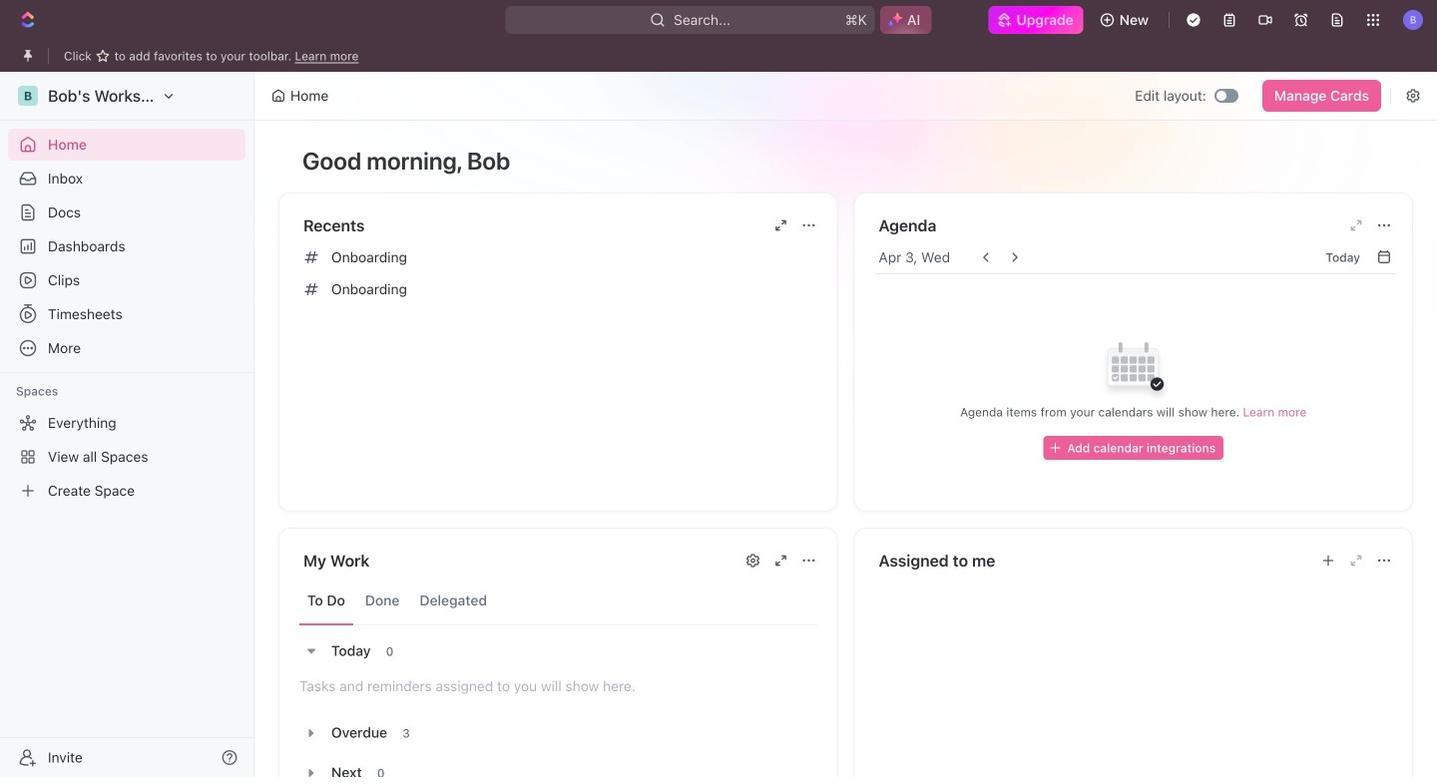 Task type: vqa. For each thing, say whether or not it's contained in the screenshot.
tab list
yes



Task type: locate. For each thing, give the bounding box(es) containing it.
tree
[[8, 407, 246, 507]]

bob's workspace, , element
[[18, 86, 38, 106]]

tab list
[[300, 577, 817, 626]]

sidebar navigation
[[0, 72, 259, 778]]



Task type: describe. For each thing, give the bounding box(es) containing it.
tree inside sidebar "navigation"
[[8, 407, 246, 507]]



